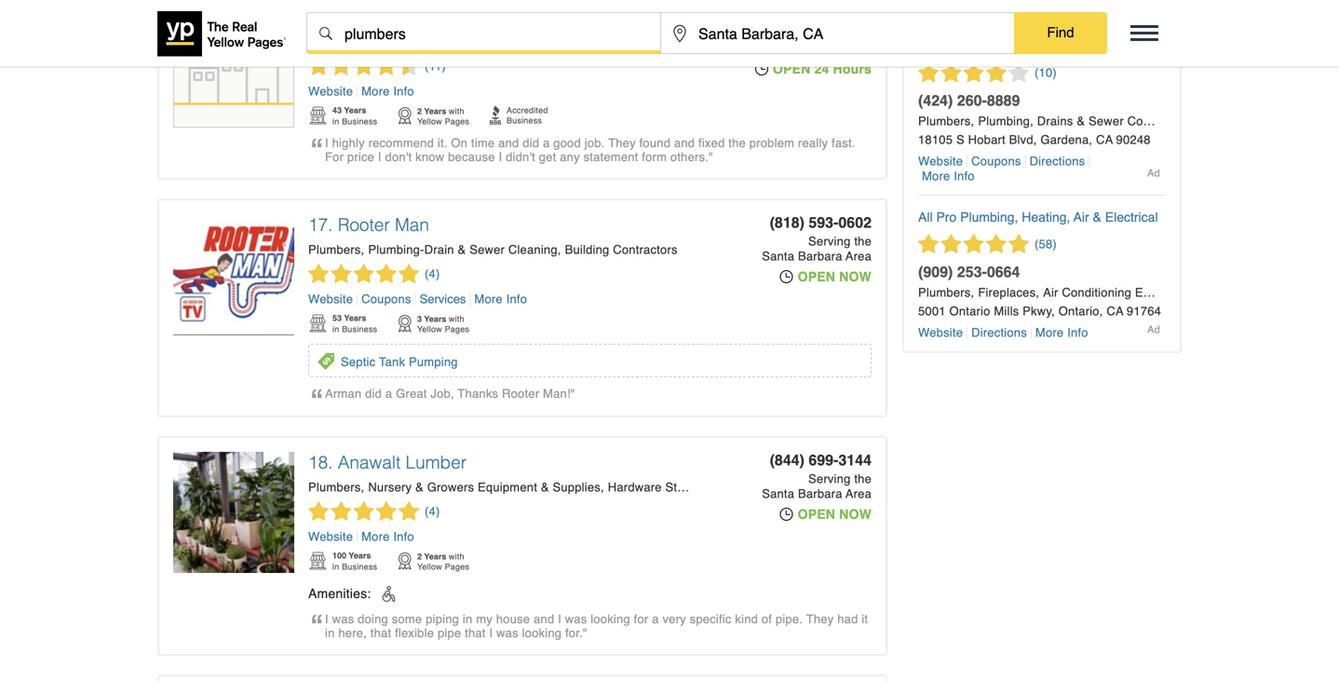Task type: locate. For each thing, give the bounding box(es) containing it.
website more info up 100 years in business
[[308, 530, 414, 544]]

yellow for man
[[417, 324, 442, 334]]

2 website more info from the top
[[308, 530, 414, 544]]

for
[[634, 612, 649, 626]]

rooter left man!"
[[502, 387, 540, 401]]

equipment right "growers"
[[478, 480, 538, 494]]

the for sal's  plumbing company inc
[[855, 27, 872, 41]]

hardware stores link
[[608, 480, 702, 494]]

rooter right 17. at the left of page
[[338, 215, 390, 235]]

serving inside (818) 593-0602 serving the santa barbara area
[[809, 234, 851, 248]]

s
[[957, 133, 965, 147]]

serving for inc
[[809, 27, 851, 41]]

2 vertical spatial air
[[1044, 286, 1059, 300]]

(909)
[[919, 263, 953, 280]]

did down accredited business at the top of the page
[[523, 136, 540, 150]]

plumbing-drain & sewer cleaning link up services link
[[368, 243, 561, 257]]

with inside 3 years with yellow pages
[[449, 314, 465, 324]]

in down 43
[[333, 116, 340, 126]]

with up piping
[[449, 552, 465, 561]]

0 vertical spatial yellow
[[417, 116, 442, 126]]

1 vertical spatial they
[[807, 612, 834, 626]]

business inside "43 years in business"
[[342, 116, 378, 126]]

0 vertical spatial equipment
[[1136, 286, 1195, 300]]

1 area from the top
[[846, 41, 872, 55]]

0 vertical spatial ad
[[1148, 167, 1161, 179]]

1 ad from the top
[[1148, 167, 1161, 179]]

conditioning
[[919, 38, 991, 53], [1063, 286, 1132, 300]]

1 vertical spatial (424)
[[919, 92, 953, 109]]

i left the highly
[[325, 136, 329, 150]]

with down services link
[[449, 314, 465, 324]]

website link up 53
[[308, 292, 358, 306]]

1 vertical spatial pages
[[445, 324, 470, 334]]

the down 9803
[[855, 27, 872, 41]]

0 vertical spatial drain
[[545, 35, 575, 49]]

ca inside (909) 253-0664 plumbers fireplaces air conditioning equipment & systems 5001 ontario mills pkwy, ontario, ca 91764 website directions more info
[[1107, 304, 1124, 318]]

2 vertical spatial barbara
[[798, 487, 843, 501]]

sewer
[[591, 35, 626, 49], [1089, 114, 1124, 128], [470, 243, 505, 257]]

plumbing- inside 16. sal's  plumbing company inc plumbers water heater repair plumbing-drain & sewer cleaning
[[489, 35, 545, 49]]

1 (4) from the top
[[425, 267, 440, 281]]

1 horizontal spatial conditioning
[[1063, 286, 1132, 300]]

3 serving from the top
[[809, 472, 851, 486]]

that right pipe
[[465, 626, 486, 640]]

2 open now from the top
[[798, 507, 872, 522]]

directions
[[1030, 154, 1086, 168], [972, 326, 1028, 340]]

barbara down 699-
[[798, 487, 843, 501]]

air right "heating,"
[[1074, 210, 1090, 225]]

pages inside 3 years with yellow pages
[[445, 324, 470, 334]]

2 2 years with yellow pages from the top
[[417, 552, 470, 572]]

i highly recommend it. on time and did a good job. they found and fixed the problem really fast. for price i don't know because i didn't get any statement form others."
[[325, 136, 856, 164]]

1 horizontal spatial coupons
[[972, 154, 1022, 168]]

0 vertical spatial ca
[[1097, 133, 1114, 147]]

plumbers link down 16.
[[308, 35, 365, 49]]

0 vertical spatial open
[[773, 61, 811, 76]]

conditioning for 0664
[[1063, 286, 1132, 300]]

2
[[417, 106, 422, 116], [417, 552, 422, 561]]

highly
[[332, 136, 365, 150]]

website link down 5001
[[919, 326, 968, 340]]

1 2 from the top
[[417, 106, 422, 116]]

years inside 3 years with yellow pages
[[424, 314, 447, 324]]

open down (844) 699-3144 serving the santa barbara area
[[798, 507, 836, 522]]

the right "fixed"
[[729, 136, 746, 150]]

1 horizontal spatial rooter
[[502, 387, 540, 401]]

directions link down the mills
[[968, 326, 1032, 340]]

0 horizontal spatial sewer
[[470, 243, 505, 257]]

drain inside the 17. rooter man plumbers plumbing-drain & sewer cleaning building contractors
[[425, 243, 454, 257]]

1 vertical spatial directions
[[972, 326, 1028, 340]]

santa for plumbing-
[[762, 249, 795, 263]]

1 horizontal spatial drain
[[545, 35, 575, 49]]

in inside 53 years in business
[[333, 324, 340, 334]]

business for rooter man
[[342, 324, 378, 334]]

coupons inside '(424) 260-8889 plumbers plumbing, drains & sewer consultants 18105 s hobart blvd, gardena, ca 90248 website coupons directions more info'
[[972, 154, 1022, 168]]

1 horizontal spatial did
[[523, 136, 540, 150]]

in for 17.
[[333, 324, 340, 334]]

0 horizontal spatial plumbing
[[380, 7, 455, 27]]

plumbing,
[[979, 114, 1034, 128], [961, 210, 1019, 225]]

0 vertical spatial air
[[1102, 23, 1117, 38]]

with up on
[[449, 106, 465, 116]]

2 years with yellow pages
[[417, 106, 470, 126], [417, 552, 470, 572]]

was down amenities:
[[332, 612, 354, 626]]

the inside (424) 263-9803 serving the santa barbara area
[[855, 27, 872, 41]]

1 vertical spatial plumbing-
[[368, 243, 425, 257]]

the
[[855, 27, 872, 41], [729, 136, 746, 150], [855, 234, 872, 248], [855, 472, 872, 486]]

more inside (909) 253-0664 plumbers fireplaces air conditioning equipment & systems 5001 ontario mills pkwy, ontario, ca 91764 website directions more info
[[1036, 326, 1064, 340]]

septic tank pumping link
[[308, 344, 872, 377]]

2 serving from the top
[[809, 234, 851, 248]]

info down ontario,
[[1068, 326, 1089, 340]]

open now
[[798, 269, 872, 284], [798, 507, 872, 522]]

plumbing- inside the 17. rooter man plumbers plumbing-drain & sewer cleaning building contractors
[[368, 243, 425, 257]]

info inside (909) 253-0664 plumbers fireplaces air conditioning equipment & systems 5001 ontario mills pkwy, ontario, ca 91764 website directions more info
[[1068, 326, 1089, 340]]

260-
[[958, 92, 987, 109]]

1 horizontal spatial air
[[1074, 210, 1090, 225]]

3 barbara from the top
[[798, 487, 843, 501]]

1 horizontal spatial (424)
[[919, 92, 953, 109]]

found
[[640, 136, 671, 150]]

1 vertical spatial (4) link
[[308, 501, 440, 522]]

0 horizontal spatial rooter
[[338, 215, 390, 235]]

1 barbara from the top
[[798, 41, 843, 55]]

really
[[798, 136, 829, 150]]

1 with from the top
[[449, 106, 465, 116]]

3 area from the top
[[846, 487, 872, 501]]

9803
[[839, 6, 872, 23]]

more inside '(424) 260-8889 plumbers plumbing, drains & sewer consultants 18105 s hobart blvd, gardena, ca 90248 website coupons directions more info'
[[922, 169, 951, 183]]

plumbing- down rooter man link
[[368, 243, 425, 257]]

1 vertical spatial (4)
[[425, 505, 440, 519]]

(818) 593-0602 serving the santa barbara area
[[762, 214, 872, 263]]

0 vertical spatial open now
[[798, 269, 872, 284]]

business inside accredited business
[[507, 116, 542, 125]]

years right 43
[[344, 105, 367, 115]]

coupons link down hobart at the top of the page
[[968, 154, 1026, 168]]

it.
[[438, 136, 448, 150]]

was right my
[[497, 626, 519, 640]]

5001
[[919, 304, 946, 318]]

0 horizontal spatial coupons
[[362, 292, 411, 306]]

in inside "43 years in business"
[[333, 116, 340, 126]]

& inside power pro plumbing heating & air conditioning
[[1090, 23, 1098, 38]]

0 vertical spatial plumbing-
[[489, 35, 545, 49]]

1 santa from the top
[[762, 41, 795, 55]]

years right 53
[[344, 313, 367, 323]]

serving inside (844) 699-3144 serving the santa barbara area
[[809, 472, 851, 486]]

business inside 100 years in business
[[342, 562, 378, 572]]

the real yellow pages logo image
[[157, 11, 288, 56]]

2 area from the top
[[846, 249, 872, 263]]

business inside 53 years in business
[[342, 324, 378, 334]]

plumbers inside "18. anawalt lumber plumbers nursery & growers equipment & supplies hardware stores"
[[308, 480, 361, 494]]

53 years in business
[[333, 313, 378, 334]]

1 horizontal spatial cleaning
[[629, 35, 679, 49]]

1 serving from the top
[[809, 27, 851, 41]]

pro right all
[[937, 210, 957, 225]]

& inside the 17. rooter man plumbers plumbing-drain & sewer cleaning building contractors
[[458, 243, 466, 257]]

a inside i was doing some piping in my house and i was looking for a very specific kind of pipe. they had it in here, that flexible pipe that i was looking for."
[[652, 612, 659, 626]]

3 with from the top
[[449, 552, 465, 561]]

yp image up time
[[490, 105, 502, 125]]

website link
[[308, 84, 358, 98], [919, 154, 968, 168], [308, 292, 358, 306], [919, 326, 968, 340], [308, 530, 358, 544]]

had
[[838, 612, 859, 626]]

1 vertical spatial barbara
[[798, 249, 843, 263]]

1 vertical spatial air
[[1074, 210, 1090, 225]]

now down '0602'
[[840, 269, 872, 284]]

pages for plumbing
[[445, 116, 470, 126]]

0 horizontal spatial plumbing-
[[368, 243, 425, 257]]

info down the 17. rooter man plumbers plumbing-drain & sewer cleaning building contractors
[[507, 292, 527, 306]]

plumbers for man
[[308, 243, 361, 257]]

1 yp image from the left
[[308, 313, 328, 334]]

conditioning inside (909) 253-0664 plumbers fireplaces air conditioning equipment & systems 5001 ontario mills pkwy, ontario, ca 91764 website directions more info
[[1063, 286, 1132, 300]]

(424) inside '(424) 260-8889 plumbers plumbing, drains & sewer consultants 18105 s hobart blvd, gardena, ca 90248 website coupons directions more info'
[[919, 92, 953, 109]]

plumbers
[[308, 35, 361, 49], [919, 114, 971, 128], [308, 243, 361, 257], [919, 286, 971, 300], [308, 480, 361, 494]]

yellow up it.
[[417, 116, 442, 126]]

ad down 90248
[[1148, 167, 1161, 179]]

was
[[332, 612, 354, 626], [565, 612, 587, 626], [497, 626, 519, 640]]

0 horizontal spatial looking
[[522, 626, 562, 640]]

air inside power pro plumbing heating & air conditioning
[[1102, 23, 1117, 38]]

yellow for plumbing
[[417, 116, 442, 126]]

anawalt lumber - plumbers image
[[173, 452, 294, 573]]

fireplaces link
[[979, 286, 1040, 300]]

plumbers down 17. at the left of page
[[308, 243, 361, 257]]

(424) for 263-
[[770, 6, 805, 23]]

years right "3"
[[424, 314, 447, 324]]

0602
[[839, 214, 872, 231]]

plumbers up 18105
[[919, 114, 971, 128]]

2 ad from the top
[[1148, 324, 1161, 335]]

plumbing up (10) link
[[983, 23, 1038, 38]]

yp image left the "100"
[[308, 551, 328, 571]]

website link for sal's  plumbing company inc
[[308, 84, 358, 98]]

air inside (909) 253-0664 plumbers fireplaces air conditioning equipment & systems 5001 ontario mills pkwy, ontario, ca 91764 website directions more info
[[1044, 286, 1059, 300]]

(4) link for rooter man
[[308, 264, 440, 284]]

1 vertical spatial coupons
[[362, 292, 411, 306]]

2 horizontal spatial a
[[652, 612, 659, 626]]

open down (818) 593-0602 serving the santa barbara area
[[798, 269, 836, 284]]

yp image
[[308, 105, 328, 126], [397, 105, 413, 126], [490, 105, 502, 125], [308, 551, 328, 571], [397, 551, 413, 571]]

1 vertical spatial ca
[[1107, 304, 1124, 318]]

1 vertical spatial ad
[[1148, 324, 1161, 335]]

serving for plumbing-
[[809, 234, 851, 248]]

serving down 699-
[[809, 472, 851, 486]]

plumbers for 0664
[[919, 286, 971, 300]]

pro inside power pro plumbing heating & air conditioning
[[959, 23, 980, 38]]

find button
[[1015, 12, 1108, 53]]

0 horizontal spatial coupons link
[[358, 292, 416, 306]]

santa inside (844) 699-3144 serving the santa barbara area
[[762, 487, 795, 501]]

2 years with yellow pages up piping
[[417, 552, 470, 572]]

ad for (909) 253-0664
[[1148, 324, 1161, 335]]

rooter inside the 17. rooter man plumbers plumbing-drain & sewer cleaning building contractors
[[338, 215, 390, 235]]

building
[[565, 243, 610, 257]]

0 vertical spatial conditioning
[[919, 38, 991, 53]]

2 vertical spatial a
[[652, 612, 659, 626]]

serving inside (424) 263-9803 serving the santa barbara area
[[809, 27, 851, 41]]

plumbers link down 17. at the left of page
[[308, 243, 365, 257]]

on
[[451, 136, 468, 150]]

flexible
[[395, 626, 434, 640]]

pages down services link
[[445, 324, 470, 334]]

(4) link down rooter man link
[[308, 264, 440, 284]]

building contractors link
[[565, 243, 678, 257]]

pages for man
[[445, 324, 470, 334]]

problem
[[750, 136, 795, 150]]

sewer inside '(424) 260-8889 plumbers plumbing, drains & sewer consultants 18105 s hobart blvd, gardena, ca 90248 website coupons directions more info'
[[1089, 114, 1124, 128]]

2 (4) link from the top
[[308, 501, 440, 522]]

1 vertical spatial plumbing-drain & sewer cleaning link
[[368, 243, 561, 257]]

business up the highly
[[342, 116, 378, 126]]

1 (4) link from the top
[[308, 264, 440, 284]]

ad down 91764
[[1148, 324, 1161, 335]]

business up septic
[[342, 324, 378, 334]]

website more info for sal's  plumbing company inc
[[308, 84, 414, 98]]

and
[[499, 136, 519, 150], [674, 136, 695, 150], [534, 612, 555, 626]]

0 vertical spatial coupons
[[972, 154, 1022, 168]]

equipment inside (909) 253-0664 plumbers fireplaces air conditioning equipment & systems 5001 ontario mills pkwy, ontario, ca 91764 website directions more info
[[1136, 286, 1195, 300]]

(58)
[[1035, 237, 1057, 251]]

0 vertical spatial pro
[[959, 23, 980, 38]]

yp image for 100 years
[[308, 551, 328, 571]]

0 horizontal spatial pro
[[937, 210, 957, 225]]

yp image left "3"
[[397, 313, 413, 334]]

they
[[609, 136, 636, 150], [807, 612, 834, 626]]

the for rooter man
[[855, 234, 872, 248]]

0 vertical spatial coupons link
[[968, 154, 1026, 168]]

equipment inside "18. anawalt lumber plumbers nursery & growers equipment & supplies hardware stores"
[[478, 480, 538, 494]]

plumbing, drains & sewer consultants link
[[979, 114, 1198, 128]]

business down the "100"
[[342, 562, 378, 572]]

area down '0602'
[[846, 249, 872, 263]]

drain down inc
[[545, 35, 575, 49]]

website down 18105
[[919, 154, 964, 168]]

2 that from the left
[[465, 626, 486, 640]]

barbara
[[798, 41, 843, 55], [798, 249, 843, 263], [798, 487, 843, 501]]

now down 3144
[[840, 507, 872, 522]]

now for rooter man
[[840, 269, 872, 284]]

sewer inside the 17. rooter man plumbers plumbing-drain & sewer cleaning building contractors
[[470, 243, 505, 257]]

yellow
[[417, 116, 442, 126], [417, 324, 442, 334], [417, 562, 442, 572]]

yp image left 53
[[308, 313, 328, 334]]

2 vertical spatial serving
[[809, 472, 851, 486]]

2 pages from the top
[[445, 324, 470, 334]]

Find a business text field
[[307, 13, 661, 54]]

(424) left 263-
[[770, 6, 805, 23]]

0 horizontal spatial was
[[332, 612, 354, 626]]

and left "fixed"
[[674, 136, 695, 150]]

conditioning inside power pro plumbing heating & air conditioning
[[919, 38, 991, 53]]

1 vertical spatial pro
[[937, 210, 957, 225]]

1 vertical spatial equipment
[[478, 480, 538, 494]]

(424) for 260-
[[919, 92, 953, 109]]

2 santa from the top
[[762, 249, 795, 263]]

business down accredited on the top
[[507, 116, 542, 125]]

a inside i highly recommend it. on time and did a good job. they found and fixed the problem really fast. for price i don't know because i didn't get any statement form others."
[[543, 136, 550, 150]]

open left 24
[[773, 61, 811, 76]]

plumbing inside power pro plumbing heating & air conditioning
[[983, 23, 1038, 38]]

(4) link for anawalt lumber
[[308, 501, 440, 522]]

2 for anawalt lumber
[[417, 552, 422, 561]]

hardware
[[608, 480, 662, 494]]

the inside i highly recommend it. on time and did a good job. they found and fixed the problem really fast. for price i don't know because i didn't get any statement form others."
[[729, 136, 746, 150]]

website link for anawalt lumber
[[308, 530, 358, 544]]

(4) down "growers"
[[425, 505, 440, 519]]

years up it.
[[424, 106, 447, 116]]

arman did a great job, thanks rooter man!"
[[325, 387, 575, 401]]

coupons down hobart at the top of the page
[[972, 154, 1022, 168]]

1 horizontal spatial coupons link
[[968, 154, 1026, 168]]

1 open now from the top
[[798, 269, 872, 284]]

plumbing up heater in the top of the page
[[380, 7, 455, 27]]

0 horizontal spatial air
[[1044, 286, 1059, 300]]

business
[[507, 116, 542, 125], [342, 116, 378, 126], [342, 324, 378, 334], [342, 562, 378, 572]]

2 vertical spatial area
[[846, 487, 872, 501]]

0 vertical spatial a
[[543, 136, 550, 150]]

area for plumbing-
[[846, 249, 872, 263]]

&
[[1090, 23, 1098, 38], [579, 35, 587, 49], [1077, 114, 1086, 128], [1093, 210, 1102, 225], [458, 243, 466, 257], [1199, 286, 1207, 300], [416, 480, 424, 494], [541, 480, 549, 494]]

pro
[[959, 23, 980, 38], [937, 210, 957, 225]]

1 vertical spatial conditioning
[[1063, 286, 1132, 300]]

website inside '(424) 260-8889 plumbers plumbing, drains & sewer consultants 18105 s hobart blvd, gardena, ca 90248 website coupons directions more info'
[[919, 154, 964, 168]]

they right job.
[[609, 136, 636, 150]]

directions inside '(424) 260-8889 plumbers plumbing, drains & sewer consultants 18105 s hobart blvd, gardena, ca 90248 website coupons directions more info'
[[1030, 154, 1086, 168]]

(4) up the services
[[425, 267, 440, 281]]

1 horizontal spatial a
[[543, 136, 550, 150]]

2 barbara from the top
[[798, 249, 843, 263]]

others."
[[671, 150, 714, 164]]

years inside "43 years in business"
[[344, 105, 367, 115]]

yp image
[[308, 313, 328, 334], [397, 313, 413, 334]]

plumbing, down 8889
[[979, 114, 1034, 128]]

ad for (424) 260-8889
[[1148, 167, 1161, 179]]

53
[[333, 313, 342, 323]]

1 horizontal spatial plumbing-
[[489, 35, 545, 49]]

website coupons services more info
[[308, 292, 527, 306]]

barbara inside (424) 263-9803 serving the santa barbara area
[[798, 41, 843, 55]]

17.
[[308, 215, 333, 235]]

2 (4) from the top
[[425, 505, 440, 519]]

the down 3144
[[855, 472, 872, 486]]

plumbing, inside '(424) 260-8889 plumbers plumbing, drains & sewer consultants 18105 s hobart blvd, gardena, ca 90248 website coupons directions more info'
[[979, 114, 1034, 128]]

the inside (844) 699-3144 serving the santa barbara area
[[855, 472, 872, 486]]

1 vertical spatial santa
[[762, 249, 795, 263]]

coupons up 53 years in business in the top of the page
[[362, 292, 411, 306]]

the inside (818) 593-0602 serving the santa barbara area
[[855, 234, 872, 248]]

1 horizontal spatial directions
[[1030, 154, 1086, 168]]

tank
[[379, 355, 405, 369]]

yellow inside 3 years with yellow pages
[[417, 324, 442, 334]]

supplies
[[553, 480, 601, 494]]

septic
[[341, 355, 376, 369]]

0 horizontal spatial cleaning
[[509, 243, 558, 257]]

now for anawalt lumber
[[840, 507, 872, 522]]

2 now from the top
[[840, 507, 872, 522]]

1 horizontal spatial that
[[465, 626, 486, 640]]

0 vertical spatial directions
[[1030, 154, 1086, 168]]

2 2 from the top
[[417, 552, 422, 561]]

(4) for rooter man
[[425, 267, 440, 281]]

1 horizontal spatial and
[[534, 612, 555, 626]]

0 vertical spatial area
[[846, 41, 872, 55]]

0 vertical spatial with
[[449, 106, 465, 116]]

more down the (11) link
[[362, 84, 390, 98]]

0 horizontal spatial a
[[386, 387, 393, 401]]

2 yellow from the top
[[417, 324, 442, 334]]

0 horizontal spatial yp image
[[308, 313, 328, 334]]

conditioning up (10) link
[[919, 38, 991, 53]]

time
[[471, 136, 495, 150]]

website more info for anawalt lumber
[[308, 530, 414, 544]]

santa inside (424) 263-9803 serving the santa barbara area
[[762, 41, 795, 55]]

open now down (844) 699-3144 serving the santa barbara area
[[798, 507, 872, 522]]

open now down (818) 593-0602 serving the santa barbara area
[[798, 269, 872, 284]]

0 vertical spatial barbara
[[798, 41, 843, 55]]

0 horizontal spatial equipment
[[478, 480, 538, 494]]

(424)
[[770, 6, 805, 23], [919, 92, 953, 109]]

0 vertical spatial website more info
[[308, 84, 414, 98]]

serving down '593-'
[[809, 234, 851, 248]]

more info link down 18105
[[919, 169, 975, 183]]

plumbers inside the 17. rooter man plumbers plumbing-drain & sewer cleaning building contractors
[[308, 243, 361, 257]]

area inside (424) 263-9803 serving the santa barbara area
[[846, 41, 872, 55]]

0 horizontal spatial they
[[609, 136, 636, 150]]

pumping
[[409, 355, 458, 369]]

plumbers link down 18.
[[308, 480, 365, 494]]

plumbers link for sal's  plumbing company inc
[[308, 35, 365, 49]]

barbara for inc
[[798, 41, 843, 55]]

0 vertical spatial now
[[840, 269, 872, 284]]

yp image for 53
[[308, 313, 328, 334]]

0 vertical spatial (4) link
[[308, 264, 440, 284]]

plumbers inside (909) 253-0664 plumbers fireplaces air conditioning equipment & systems 5001 ontario mills pkwy, ontario, ca 91764 website directions more info
[[919, 286, 971, 300]]

heating,
[[1022, 210, 1071, 225]]

(844) 699-3144 serving the santa barbara area
[[762, 451, 872, 501]]

in down the "100"
[[333, 562, 340, 572]]

2 vertical spatial with
[[449, 552, 465, 561]]

any
[[560, 150, 580, 164]]

1 yellow from the top
[[417, 116, 442, 126]]

1 vertical spatial with
[[449, 314, 465, 324]]

website
[[308, 84, 353, 98], [919, 154, 964, 168], [308, 292, 353, 306], [919, 326, 964, 340], [308, 530, 353, 544]]

get
[[539, 150, 557, 164]]

a right for
[[652, 612, 659, 626]]

directions inside (909) 253-0664 plumbers fireplaces air conditioning equipment & systems 5001 ontario mills pkwy, ontario, ca 91764 website directions more info
[[972, 326, 1028, 340]]

open now for rooter man
[[798, 269, 872, 284]]

plumbers link for anawalt lumber
[[308, 480, 365, 494]]

area inside (818) 593-0602 serving the santa barbara area
[[846, 249, 872, 263]]

plumbers for lumber
[[308, 480, 361, 494]]

equipment
[[1136, 286, 1195, 300], [478, 480, 538, 494]]

statement
[[584, 150, 639, 164]]

1 pages from the top
[[445, 116, 470, 126]]

ca
[[1097, 133, 1114, 147], [1107, 304, 1124, 318]]

plumbing inside 16. sal's  plumbing company inc plumbers water heater repair plumbing-drain & sewer cleaning
[[380, 7, 455, 27]]

(424) inside (424) 263-9803 serving the santa barbara area
[[770, 6, 805, 23]]

(424) left 260-
[[919, 92, 953, 109]]

looking left for."
[[522, 626, 562, 640]]

1 vertical spatial directions link
[[968, 326, 1032, 340]]

2 yp image from the left
[[397, 313, 413, 334]]

0 horizontal spatial directions
[[972, 326, 1028, 340]]

in inside 100 years in business
[[333, 562, 340, 572]]

0 horizontal spatial drain
[[425, 243, 454, 257]]

1 website more info from the top
[[308, 84, 414, 98]]

1 horizontal spatial they
[[807, 612, 834, 626]]

specific
[[690, 612, 732, 626]]

the for anawalt lumber
[[855, 472, 872, 486]]

1 2 years with yellow pages from the top
[[417, 106, 470, 126]]

2 up recommend
[[417, 106, 422, 116]]

(58) link
[[919, 234, 1057, 254]]

2 with from the top
[[449, 314, 465, 324]]

barbara inside (818) 593-0602 serving the santa barbara area
[[798, 249, 843, 263]]

santa inside (818) 593-0602 serving the santa barbara area
[[762, 249, 795, 263]]

plumbers inside '(424) 260-8889 plumbers plumbing, drains & sewer consultants 18105 s hobart blvd, gardena, ca 90248 website coupons directions more info'
[[919, 114, 971, 128]]

& inside 16. sal's  plumbing company inc plumbers water heater repair plumbing-drain & sewer cleaning
[[579, 35, 587, 49]]

1 vertical spatial open now
[[798, 507, 872, 522]]

more down 18105
[[922, 169, 951, 183]]

hours
[[833, 61, 872, 76]]

2 years with yellow pages up it.
[[417, 106, 470, 126]]

did right arman
[[365, 387, 382, 401]]

0 horizontal spatial that
[[371, 626, 392, 640]]

in
[[333, 116, 340, 126], [333, 324, 340, 334], [333, 562, 340, 572], [463, 612, 473, 626], [325, 626, 335, 640]]

anawalt lumber link
[[338, 452, 467, 473]]

i left for."
[[558, 612, 562, 626]]

(424) 263-9803 serving the santa barbara area
[[762, 6, 872, 55]]

0 vertical spatial plumbing,
[[979, 114, 1034, 128]]

3 santa from the top
[[762, 487, 795, 501]]

91764
[[1127, 304, 1162, 318]]

1 vertical spatial website more info
[[308, 530, 414, 544]]

website more info up "43 years in business"
[[308, 84, 414, 98]]

0 vertical spatial they
[[609, 136, 636, 150]]

18. anawalt lumber plumbers nursery & growers equipment & supplies hardware stores
[[308, 452, 702, 494]]

0 vertical spatial rooter
[[338, 215, 390, 235]]

plumbers down 16.
[[308, 35, 361, 49]]

santa down (818) at top right
[[762, 249, 795, 263]]

years inside 53 years in business
[[344, 313, 367, 323]]

area up hours
[[846, 41, 872, 55]]

rooter man - plumbers image
[[173, 214, 294, 335]]

drain down 'man'
[[425, 243, 454, 257]]

was right house
[[565, 612, 587, 626]]

1 vertical spatial did
[[365, 387, 382, 401]]

they inside i highly recommend it. on time and did a good job. they found and fixed the problem really fast. for price i don't know because i didn't get any statement form others."
[[609, 136, 636, 150]]

0 vertical spatial 2 years with yellow pages
[[417, 106, 470, 126]]

a
[[543, 136, 550, 150], [386, 387, 393, 401], [652, 612, 659, 626]]

1 vertical spatial coupons link
[[358, 292, 416, 306]]

0 vertical spatial cleaning
[[629, 35, 679, 49]]

& inside '(424) 260-8889 plumbers plumbing, drains & sewer consultants 18105 s hobart blvd, gardena, ca 90248 website coupons directions more info'
[[1077, 114, 1086, 128]]

stores
[[666, 480, 702, 494]]

man
[[395, 215, 429, 235]]

pages
[[445, 116, 470, 126], [445, 324, 470, 334], [445, 562, 470, 572]]

1 now from the top
[[840, 269, 872, 284]]

1 vertical spatial 2 years with yellow pages
[[417, 552, 470, 572]]

1 vertical spatial yellow
[[417, 324, 442, 334]]

in down 53
[[333, 324, 340, 334]]

directions link down gardena,
[[1026, 154, 1090, 168]]

with for man
[[449, 314, 465, 324]]



Task type: describe. For each thing, give the bounding box(es) containing it.
i left house
[[490, 626, 493, 640]]

open now for anawalt lumber
[[798, 507, 872, 522]]

inc
[[541, 7, 566, 27]]

1 horizontal spatial looking
[[591, 612, 631, 626]]

fast.
[[832, 136, 856, 150]]

consultants
[[1128, 114, 1194, 128]]

job,
[[431, 387, 454, 401]]

(10) link
[[919, 62, 1057, 83]]

air conditioning equipment & systems link
[[1044, 286, 1262, 300]]

website up 53
[[308, 292, 353, 306]]

electrical
[[1106, 210, 1159, 225]]

great
[[396, 387, 427, 401]]

and inside i was doing some piping in my house and i was looking for a very specific kind of pipe. they had it in here, that flexible pipe that i was looking for."
[[534, 612, 555, 626]]

699-
[[809, 451, 839, 469]]

directions for 0664
[[972, 326, 1028, 340]]

website up 43
[[308, 84, 353, 98]]

yp image for 43 years
[[308, 105, 328, 126]]

sewer for 8889
[[1089, 114, 1124, 128]]

(424) 260-8889 plumbers plumbing, drains & sewer consultants 18105 s hobart blvd, gardena, ca 90248 website coupons directions more info
[[919, 92, 1194, 183]]

(844)
[[770, 451, 805, 469]]

43 years in business
[[333, 105, 378, 126]]

info inside '(424) 260-8889 plumbers plumbing, drains & sewer consultants 18105 s hobart blvd, gardena, ca 90248 website coupons directions more info'
[[954, 169, 975, 183]]

(909) 253-0664 plumbers fireplaces air conditioning equipment & systems 5001 ontario mills pkwy, ontario, ca 91764 website directions more info
[[919, 263, 1258, 340]]

job.
[[585, 136, 605, 150]]

sal's  plumbing company inc - plumbers image
[[174, 7, 293, 129]]

fixed
[[699, 136, 725, 150]]

barbara inside (844) 699-3144 serving the santa barbara area
[[798, 487, 843, 501]]

heater
[[405, 35, 442, 49]]

kind
[[735, 612, 758, 626]]

ca inside '(424) 260-8889 plumbers plumbing, drains & sewer consultants 18105 s hobart blvd, gardena, ca 90248 website coupons directions more info'
[[1097, 133, 1114, 147]]

price
[[347, 150, 375, 164]]

cleaning inside 16. sal's  plumbing company inc plumbers water heater repair plumbing-drain & sewer cleaning
[[629, 35, 679, 49]]

water heater repair link
[[368, 35, 485, 49]]

air for plumbing
[[1102, 23, 1117, 38]]

business for anawalt lumber
[[342, 562, 378, 572]]

all
[[919, 210, 933, 225]]

contractors
[[613, 243, 678, 257]]

18105
[[919, 133, 953, 147]]

ontario,
[[1059, 304, 1104, 318]]

2 years with yellow pages for anawalt lumber
[[417, 552, 470, 572]]

all pro plumbing, heating, air & electrical
[[919, 210, 1159, 225]]

plumbing for heating
[[983, 23, 1038, 38]]

accredited
[[507, 105, 548, 115]]

website inside (909) 253-0664 plumbers fireplaces air conditioning equipment & systems 5001 ontario mills pkwy, ontario, ca 91764 website directions more info
[[919, 326, 964, 340]]

3
[[417, 314, 422, 324]]

2 horizontal spatial was
[[565, 612, 587, 626]]

gardena,
[[1041, 133, 1093, 147]]

very
[[663, 612, 687, 626]]

santa for inc
[[762, 41, 795, 55]]

for."
[[566, 626, 588, 640]]

drain inside 16. sal's  plumbing company inc plumbers water heater repair plumbing-drain & sewer cleaning
[[545, 35, 575, 49]]

website link for rooter man
[[308, 292, 358, 306]]

18.
[[308, 452, 333, 473]]

services link
[[416, 292, 471, 307]]

piping
[[426, 612, 459, 626]]

plumbers for 8889
[[919, 114, 971, 128]]

253-
[[958, 263, 987, 280]]

business for sal's  plumbing company inc
[[342, 116, 378, 126]]

years up piping
[[424, 552, 447, 561]]

doing
[[358, 612, 388, 626]]

263-
[[809, 6, 839, 23]]

2 for sal's  plumbing company inc
[[417, 106, 422, 116]]

didn't
[[506, 150, 536, 164]]

plumbers link for rooter man
[[308, 243, 365, 257]]

0 vertical spatial plumbing-drain & sewer cleaning link
[[489, 35, 679, 49]]

more info link down ontario,
[[1032, 326, 1089, 340]]

plumbers link down '(909)'
[[919, 286, 975, 300]]

it
[[862, 612, 869, 626]]

0 horizontal spatial and
[[499, 136, 519, 150]]

3144
[[839, 451, 872, 469]]

nursery & growers equipment & supplies link
[[368, 480, 604, 494]]

don't
[[385, 150, 412, 164]]

website up the "100"
[[308, 530, 353, 544]]

water
[[368, 35, 401, 49]]

my
[[476, 612, 493, 626]]

2 years with yellow pages for sal's  plumbing company inc
[[417, 106, 470, 126]]

pipe
[[438, 626, 462, 640]]

repair
[[446, 35, 482, 49]]

2 horizontal spatial and
[[674, 136, 695, 150]]

0 horizontal spatial did
[[365, 387, 382, 401]]

directions for 8889
[[1030, 154, 1086, 168]]

(818)
[[770, 214, 805, 231]]

with for plumbing
[[449, 106, 465, 116]]

2 vertical spatial open
[[798, 507, 836, 522]]

of
[[762, 612, 772, 626]]

yp image right 100 years in business
[[397, 551, 413, 571]]

yp image for accredited
[[490, 105, 502, 125]]

cleaning inside the 17. rooter man plumbers plumbing-drain & sewer cleaning building contractors
[[509, 243, 558, 257]]

plumbers inside 16. sal's  plumbing company inc plumbers water heater repair plumbing-drain & sewer cleaning
[[308, 35, 361, 49]]

24
[[815, 61, 830, 76]]

yp image for 3
[[397, 313, 413, 334]]

yp image up recommend
[[397, 105, 413, 126]]

1 vertical spatial rooter
[[502, 387, 540, 401]]

pkwy,
[[1023, 304, 1056, 318]]

i left didn't at the left top of the page
[[499, 150, 502, 164]]

coupons link for services
[[358, 292, 416, 306]]

sal's
[[338, 7, 375, 27]]

equipment for lumber
[[478, 480, 538, 494]]

air for 0664
[[1044, 286, 1059, 300]]

anawalt
[[338, 452, 401, 473]]

open for inc
[[773, 61, 811, 76]]

blvd,
[[1010, 133, 1038, 147]]

some
[[392, 612, 422, 626]]

more up 100 years in business
[[362, 530, 390, 544]]

1 that from the left
[[371, 626, 392, 640]]

i down amenities:
[[325, 612, 329, 626]]

area inside (844) 699-3144 serving the santa barbara area
[[846, 487, 872, 501]]

(11) link
[[308, 56, 446, 76]]

form
[[642, 150, 667, 164]]

3 yellow from the top
[[417, 562, 442, 572]]

did inside i highly recommend it. on time and did a good job. they found and fixed the problem really fast. for price i don't know because i didn't get any statement form others."
[[523, 136, 540, 150]]

(4) for anawalt lumber
[[425, 505, 440, 519]]

& inside (909) 253-0664 plumbers fireplaces air conditioning equipment & systems 5001 ontario mills pkwy, ontario, ca 91764 website directions more info
[[1199, 286, 1207, 300]]

rooter man link
[[338, 215, 429, 235]]

power pro plumbing heating & air conditioning link
[[919, 23, 1117, 53]]

sewer inside 16. sal's  plumbing company inc plumbers water heater repair plumbing-drain & sewer cleaning
[[591, 35, 626, 49]]

barbara for plumbing-
[[798, 249, 843, 263]]

equipment for 0664
[[1136, 286, 1195, 300]]

sewer for man
[[470, 243, 505, 257]]

plumbers link up 18105
[[919, 114, 975, 128]]

sal's  plumbing company inc link
[[338, 7, 566, 27]]

recommend
[[369, 136, 434, 150]]

plumbing for company
[[380, 7, 455, 27]]

100
[[333, 551, 347, 560]]

growers
[[427, 480, 474, 494]]

in left my
[[463, 612, 473, 626]]

coupons link for directions
[[968, 154, 1026, 168]]

heating
[[1041, 23, 1086, 38]]

more right services link
[[475, 292, 503, 306]]

conditioning for plumbing
[[919, 38, 991, 53]]

pro for 260-
[[959, 23, 980, 38]]

more info link up 100 years in business
[[358, 530, 414, 544]]

more info link right the services
[[471, 292, 527, 306]]

more info link down the (11) link
[[358, 84, 414, 98]]

accredited business
[[507, 105, 548, 125]]

years inside 100 years in business
[[349, 551, 371, 560]]

in for 18.
[[333, 562, 340, 572]]

open for plumbing-
[[798, 269, 836, 284]]

septic tank pumping
[[341, 355, 458, 369]]

info down the (11) link
[[394, 84, 414, 98]]

power pro plumbing heating & air conditioning
[[919, 23, 1117, 53]]

i left "don't"
[[378, 150, 382, 164]]

in for 16.
[[333, 116, 340, 126]]

good
[[554, 136, 581, 150]]

16.
[[308, 7, 333, 27]]

hobart
[[969, 133, 1006, 147]]

area for inc
[[846, 41, 872, 55]]

1 vertical spatial plumbing,
[[961, 210, 1019, 225]]

Where? text field
[[662, 13, 1015, 54]]

website link down 18105
[[919, 154, 968, 168]]

100 years in business
[[333, 551, 378, 572]]

1 horizontal spatial was
[[497, 626, 519, 640]]

nursery
[[368, 480, 412, 494]]

they inside i was doing some piping in my house and i was looking for a very specific kind of pipe. they had it in here, that flexible pipe that i was looking for."
[[807, 612, 834, 626]]

0 vertical spatial directions link
[[1026, 154, 1090, 168]]

info down nursery
[[394, 530, 414, 544]]

in left here,
[[325, 626, 335, 640]]

3 pages from the top
[[445, 562, 470, 572]]

pro for 253-
[[937, 210, 957, 225]]

services
[[420, 292, 466, 306]]

(10)
[[1035, 66, 1057, 80]]

know
[[416, 150, 445, 164]]



Task type: vqa. For each thing, say whether or not it's contained in the screenshot.
the (424) related to 260-
yes



